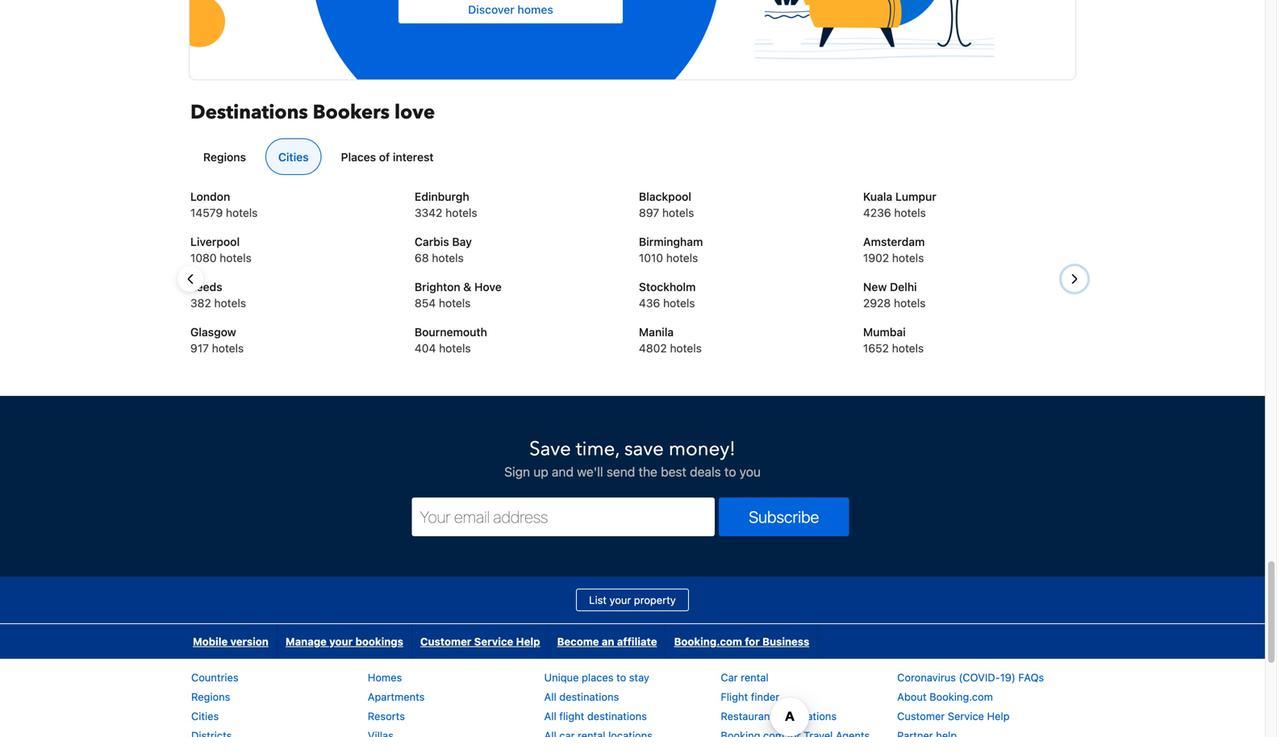 Task type: locate. For each thing, give the bounding box(es) containing it.
tab list
[[184, 138, 1075, 176]]

hotels inside london 14579 hotels
[[226, 206, 258, 219]]

hotels down amsterdam
[[892, 251, 924, 265]]

1 horizontal spatial cities
[[278, 150, 309, 164]]

404
[[415, 342, 436, 355]]

1 horizontal spatial help
[[987, 710, 1010, 722]]

hotels inside bournemouth 404 hotels
[[439, 342, 471, 355]]

destinations
[[559, 691, 619, 703], [587, 710, 647, 722]]

list
[[589, 594, 607, 606]]

to left you
[[725, 464, 736, 480]]

382
[[190, 296, 211, 310]]

hotels inside birmingham 1010 hotels
[[666, 251, 698, 265]]

68
[[415, 251, 429, 265]]

booking.com for business link
[[666, 624, 818, 659]]

0 vertical spatial booking.com
[[674, 636, 742, 648]]

next content image
[[1065, 269, 1084, 289]]

1 horizontal spatial booking.com
[[930, 691, 993, 703]]

regions link
[[191, 691, 230, 703]]

0 vertical spatial service
[[474, 636, 513, 648]]

regions down countries
[[191, 691, 230, 703]]

time,
[[576, 436, 620, 463]]

1 vertical spatial cities
[[191, 710, 219, 722]]

(covid-
[[959, 672, 1000, 684]]

help left become
[[516, 636, 540, 648]]

1 vertical spatial all
[[544, 710, 557, 722]]

1 horizontal spatial to
[[725, 464, 736, 480]]

mobile version link
[[185, 624, 277, 659]]

0 vertical spatial regions
[[203, 150, 246, 164]]

0 horizontal spatial customer service help link
[[412, 624, 548, 659]]

flight
[[559, 710, 584, 722]]

hotels down stockholm
[[663, 296, 695, 310]]

hotels inside blackpool 897 hotels
[[662, 206, 694, 219]]

0 horizontal spatial help
[[516, 636, 540, 648]]

hotels down birmingham
[[666, 251, 698, 265]]

hotels down bournemouth
[[439, 342, 471, 355]]

1 vertical spatial help
[[987, 710, 1010, 722]]

hotels inside brighton & hove 854 hotels
[[439, 296, 471, 310]]

manage your bookings
[[286, 636, 403, 648]]

hotels down &
[[439, 296, 471, 310]]

hotels inside "edinburgh 3342 hotels"
[[446, 206, 477, 219]]

affiliate
[[617, 636, 657, 648]]

all down the unique
[[544, 691, 557, 703]]

your right manage
[[329, 636, 353, 648]]

hotels down delhi
[[894, 296, 926, 310]]

to
[[725, 464, 736, 480], [617, 672, 626, 684]]

0 vertical spatial to
[[725, 464, 736, 480]]

1 vertical spatial to
[[617, 672, 626, 684]]

your for manage
[[329, 636, 353, 648]]

cities inside button
[[278, 150, 309, 164]]

service
[[474, 636, 513, 648], [948, 710, 984, 722]]

mumbai 1652 hotels
[[863, 325, 924, 355]]

discover homes link
[[173, 0, 1076, 147]]

manila
[[639, 325, 674, 339]]

region
[[178, 189, 1088, 369]]

hotels down glasgow
[[212, 342, 244, 355]]

436
[[639, 296, 660, 310]]

regions up london on the left top
[[203, 150, 246, 164]]

leeds
[[190, 280, 222, 294]]

0 vertical spatial your
[[610, 594, 631, 606]]

your inside manage your bookings link
[[329, 636, 353, 648]]

list your property link
[[576, 589, 689, 612]]

all flight destinations link
[[544, 710, 647, 722]]

1 horizontal spatial service
[[948, 710, 984, 722]]

booking.com inside navigation
[[674, 636, 742, 648]]

0 vertical spatial customer service help link
[[412, 624, 548, 659]]

0 vertical spatial all
[[544, 691, 557, 703]]

1 vertical spatial service
[[948, 710, 984, 722]]

hotels
[[226, 206, 258, 219], [446, 206, 477, 219], [662, 206, 694, 219], [894, 206, 926, 219], [220, 251, 252, 265], [432, 251, 464, 265], [666, 251, 698, 265], [892, 251, 924, 265], [214, 296, 246, 310], [439, 296, 471, 310], [663, 296, 695, 310], [894, 296, 926, 310], [212, 342, 244, 355], [439, 342, 471, 355], [670, 342, 702, 355], [892, 342, 924, 355]]

hotels for leeds 382 hotels
[[214, 296, 246, 310]]

stockholm 436 hotels
[[639, 280, 696, 310]]

countries regions cities
[[191, 672, 239, 722]]

bookers
[[313, 99, 390, 126]]

hotels inside amsterdam 1902 hotels
[[892, 251, 924, 265]]

hotels inside leeds 382 hotels
[[214, 296, 246, 310]]

hotels down bay
[[432, 251, 464, 265]]

hotels down the liverpool
[[220, 251, 252, 265]]

your inside list your property link
[[610, 594, 631, 606]]

about booking.com link
[[897, 691, 993, 703]]

unique places to stay all destinations all flight destinations
[[544, 672, 650, 722]]

hotels inside stockholm 436 hotels
[[663, 296, 695, 310]]

0 horizontal spatial your
[[329, 636, 353, 648]]

destinations down all destinations link on the left bottom
[[587, 710, 647, 722]]

apartments link
[[368, 691, 425, 703]]

hotels down leeds
[[214, 296, 246, 310]]

customer down about
[[897, 710, 945, 722]]

customer right the bookings
[[420, 636, 472, 648]]

1 vertical spatial your
[[329, 636, 353, 648]]

homes
[[518, 3, 553, 16]]

1 horizontal spatial customer service help link
[[897, 710, 1010, 722]]

previous content image
[[181, 269, 200, 289]]

0 horizontal spatial to
[[617, 672, 626, 684]]

save time, save money! sign up and we'll send the best deals to you
[[504, 436, 761, 480]]

hotels right 4802
[[670, 342, 702, 355]]

1652
[[863, 342, 889, 355]]

customer service help link
[[412, 624, 548, 659], [897, 710, 1010, 722]]

booking.com up car
[[674, 636, 742, 648]]

carbis bay 68 hotels
[[415, 235, 472, 265]]

0 horizontal spatial booking.com
[[674, 636, 742, 648]]

places
[[341, 150, 376, 164]]

london
[[190, 190, 230, 203]]

hotels down edinburgh
[[446, 206, 477, 219]]

hotels for manila 4802 hotels
[[670, 342, 702, 355]]

rental
[[741, 672, 769, 684]]

cities down regions link
[[191, 710, 219, 722]]

1 vertical spatial customer service help link
[[897, 710, 1010, 722]]

bournemouth 404 hotels
[[415, 325, 487, 355]]

regions
[[203, 150, 246, 164], [191, 691, 230, 703]]

1010
[[639, 251, 663, 265]]

all left flight
[[544, 710, 557, 722]]

homes link
[[368, 672, 402, 684]]

homes apartments resorts
[[368, 672, 425, 722]]

hotels inside mumbai 1652 hotels
[[892, 342, 924, 355]]

hotels for stockholm 436 hotels
[[663, 296, 695, 310]]

save
[[529, 436, 571, 463]]

4236
[[863, 206, 891, 219]]

0 horizontal spatial cities
[[191, 710, 219, 722]]

1 vertical spatial customer
[[897, 710, 945, 722]]

money!
[[669, 436, 736, 463]]

sign
[[504, 464, 530, 480]]

bournemouth
[[415, 325, 487, 339]]

1 horizontal spatial your
[[610, 594, 631, 606]]

0 vertical spatial help
[[516, 636, 540, 648]]

love
[[395, 99, 435, 126]]

hotels down mumbai
[[892, 342, 924, 355]]

hotels inside kuala lumpur 4236 hotels
[[894, 206, 926, 219]]

glasgow 917 hotels
[[190, 325, 244, 355]]

hotels for glasgow 917 hotels
[[212, 342, 244, 355]]

coronavirus (covid-19) faqs about booking.com customer service help
[[897, 672, 1044, 722]]

4802
[[639, 342, 667, 355]]

to left stay at the bottom
[[617, 672, 626, 684]]

hotels inside glasgow 917 hotels
[[212, 342, 244, 355]]

coronavirus
[[897, 672, 956, 684]]

navigation containing mobile version
[[185, 624, 818, 659]]

hotels inside liverpool 1080 hotels
[[220, 251, 252, 265]]

your
[[610, 594, 631, 606], [329, 636, 353, 648]]

become an affiliate
[[557, 636, 657, 648]]

kuala lumpur 4236 hotels
[[863, 190, 937, 219]]

navigation
[[185, 624, 818, 659]]

help
[[516, 636, 540, 648], [987, 710, 1010, 722]]

to inside unique places to stay all destinations all flight destinations
[[617, 672, 626, 684]]

property
[[634, 594, 676, 606]]

0 horizontal spatial service
[[474, 636, 513, 648]]

hotels down blackpool
[[662, 206, 694, 219]]

become
[[557, 636, 599, 648]]

liverpool 1080 hotels
[[190, 235, 252, 265]]

all
[[544, 691, 557, 703], [544, 710, 557, 722]]

destinations
[[190, 99, 308, 126]]

917
[[190, 342, 209, 355]]

0 vertical spatial cities
[[278, 150, 309, 164]]

1 vertical spatial booking.com
[[930, 691, 993, 703]]

regions button
[[190, 138, 259, 175]]

send
[[607, 464, 635, 480]]

for
[[745, 636, 760, 648]]

blackpool 897 hotels
[[639, 190, 694, 219]]

your right list
[[610, 594, 631, 606]]

1 horizontal spatial customer
[[897, 710, 945, 722]]

unique
[[544, 672, 579, 684]]

destinations up 'all flight destinations' link
[[559, 691, 619, 703]]

0 vertical spatial customer
[[420, 636, 472, 648]]

1 vertical spatial destinations
[[587, 710, 647, 722]]

hotels down lumpur
[[894, 206, 926, 219]]

hotels right 14579
[[226, 206, 258, 219]]

regions inside button
[[203, 150, 246, 164]]

booking.com down "coronavirus (covid-19) faqs" link
[[930, 691, 993, 703]]

cities down destinations bookers love on the left of the page
[[278, 150, 309, 164]]

mobile version
[[193, 636, 269, 648]]

help down 19)
[[987, 710, 1010, 722]]

leeds 382 hotels
[[190, 280, 246, 310]]

hotels inside manila 4802 hotels
[[670, 342, 702, 355]]

booking.com
[[674, 636, 742, 648], [930, 691, 993, 703]]

resorts link
[[368, 710, 405, 722]]

1 vertical spatial regions
[[191, 691, 230, 703]]



Task type: describe. For each thing, give the bounding box(es) containing it.
subscribe button
[[719, 498, 849, 536]]

liverpool
[[190, 235, 240, 248]]

lumpur
[[896, 190, 937, 203]]

brighton
[[415, 280, 461, 294]]

hotels inside new delhi 2928 hotels
[[894, 296, 926, 310]]

customer service help
[[420, 636, 540, 648]]

new delhi 2928 hotels
[[863, 280, 926, 310]]

business
[[763, 636, 810, 648]]

cities link
[[191, 710, 219, 722]]

Your email address email field
[[412, 498, 715, 536]]

an
[[602, 636, 614, 648]]

1 all from the top
[[544, 691, 557, 703]]

discover
[[468, 3, 515, 16]]

discover homes
[[468, 3, 553, 16]]

hotels for london 14579 hotels
[[226, 206, 258, 219]]

&
[[463, 280, 472, 294]]

2 all from the top
[[544, 710, 557, 722]]

carbis
[[415, 235, 449, 248]]

booking.com inside coronavirus (covid-19) faqs about booking.com customer service help
[[930, 691, 993, 703]]

become an affiliate link
[[549, 624, 665, 659]]

service inside navigation
[[474, 636, 513, 648]]

service inside coronavirus (covid-19) faqs about booking.com customer service help
[[948, 710, 984, 722]]

hove
[[474, 280, 502, 294]]

brighton & hove 854 hotels
[[415, 280, 502, 310]]

london 14579 hotels
[[190, 190, 258, 219]]

hotels inside carbis bay 68 hotels
[[432, 251, 464, 265]]

version
[[230, 636, 269, 648]]

your for list
[[610, 594, 631, 606]]

hotels for liverpool 1080 hotels
[[220, 251, 252, 265]]

bay
[[452, 235, 472, 248]]

hotels for birmingham 1010 hotels
[[666, 251, 698, 265]]

delhi
[[890, 280, 917, 294]]

resorts
[[368, 710, 405, 722]]

manage your bookings link
[[277, 624, 411, 659]]

all destinations link
[[544, 691, 619, 703]]

stay
[[629, 672, 650, 684]]

854
[[415, 296, 436, 310]]

new
[[863, 280, 887, 294]]

customer service help link for about booking.com
[[897, 710, 1010, 722]]

amsterdam 1902 hotels
[[863, 235, 925, 265]]

save time, save money! footer
[[0, 395, 1265, 738]]

destinations bookers love
[[190, 99, 435, 126]]

0 horizontal spatial customer
[[420, 636, 472, 648]]

1902
[[863, 251, 889, 265]]

navigation inside save time, save money! footer
[[185, 624, 818, 659]]

2928
[[863, 296, 891, 310]]

edinburgh 3342 hotels
[[415, 190, 477, 219]]

customer inside coronavirus (covid-19) faqs about booking.com customer service help
[[897, 710, 945, 722]]

help inside coronavirus (covid-19) faqs about booking.com customer service help
[[987, 710, 1010, 722]]

tab list containing regions
[[184, 138, 1075, 176]]

unique places to stay link
[[544, 672, 650, 684]]

places of interest button
[[328, 138, 447, 175]]

stockholm
[[639, 280, 696, 294]]

you
[[740, 464, 761, 480]]

birmingham
[[639, 235, 703, 248]]

homes
[[368, 672, 402, 684]]

cities inside countries regions cities
[[191, 710, 219, 722]]

finder
[[751, 691, 780, 703]]

hotels for amsterdam 1902 hotels
[[892, 251, 924, 265]]

reservations
[[777, 710, 837, 722]]

help inside navigation
[[516, 636, 540, 648]]

and
[[552, 464, 574, 480]]

hotels for blackpool 897 hotels
[[662, 206, 694, 219]]

bookings
[[355, 636, 403, 648]]

hotels for mumbai 1652 hotels
[[892, 342, 924, 355]]

up
[[534, 464, 548, 480]]

0 vertical spatial destinations
[[559, 691, 619, 703]]

about
[[897, 691, 927, 703]]

hotels for bournemouth 404 hotels
[[439, 342, 471, 355]]

birmingham 1010 hotels
[[639, 235, 703, 265]]

to inside save time, save money! sign up and we'll send the best deals to you
[[725, 464, 736, 480]]

countries
[[191, 672, 239, 684]]

blackpool
[[639, 190, 691, 203]]

of
[[379, 150, 390, 164]]

subscribe
[[749, 507, 819, 526]]

places
[[582, 672, 614, 684]]

manage
[[286, 636, 327, 648]]

best
[[661, 464, 687, 480]]

regions inside countries regions cities
[[191, 691, 230, 703]]

countries link
[[191, 672, 239, 684]]

mumbai
[[863, 325, 906, 339]]

we'll
[[577, 464, 603, 480]]

flight
[[721, 691, 748, 703]]

edinburgh
[[415, 190, 469, 203]]

car
[[721, 672, 738, 684]]

faqs
[[1019, 672, 1044, 684]]

deals
[[690, 464, 721, 480]]

save
[[624, 436, 664, 463]]

cities button
[[265, 138, 322, 175]]

hotels for edinburgh 3342 hotels
[[446, 206, 477, 219]]

region containing london
[[178, 189, 1088, 369]]

14579
[[190, 206, 223, 219]]

customer service help link for manage your bookings
[[412, 624, 548, 659]]

restaurant
[[721, 710, 774, 722]]

places of interest
[[341, 150, 434, 164]]



Task type: vqa. For each thing, say whether or not it's contained in the screenshot.


